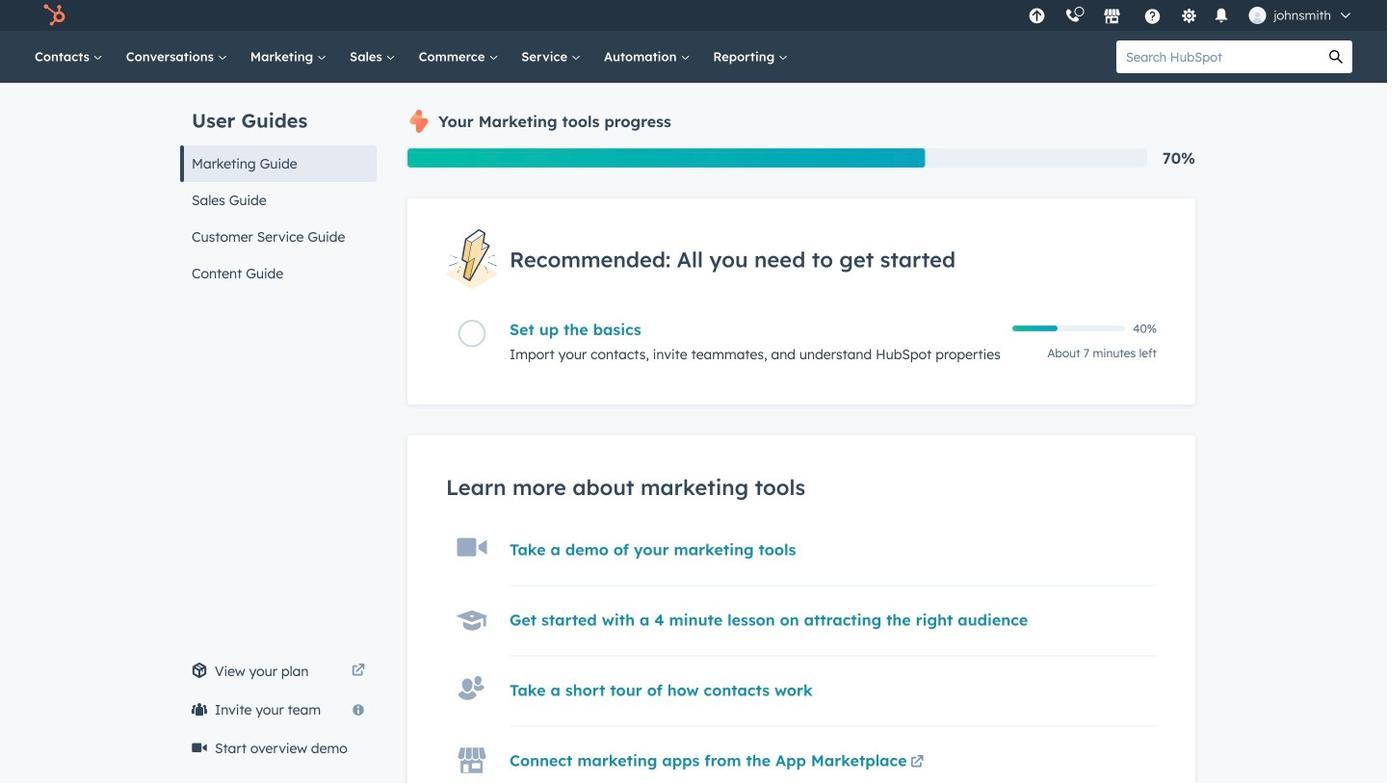 Task type: locate. For each thing, give the bounding box(es) containing it.
progress bar
[[408, 148, 925, 168]]

john smith image
[[1249, 7, 1266, 24]]

link opens in a new window image
[[352, 660, 365, 683], [352, 665, 365, 678], [910, 752, 924, 775]]

menu
[[1019, 0, 1364, 31]]

user guides element
[[180, 83, 377, 292]]

marketplaces image
[[1103, 9, 1121, 26]]

Search HubSpot search field
[[1117, 40, 1320, 73]]



Task type: describe. For each thing, give the bounding box(es) containing it.
[object object] complete progress bar
[[1012, 326, 1058, 332]]

link opens in a new window image
[[910, 756, 924, 770]]



Task type: vqa. For each thing, say whether or not it's contained in the screenshot.
John Smith icon
yes



